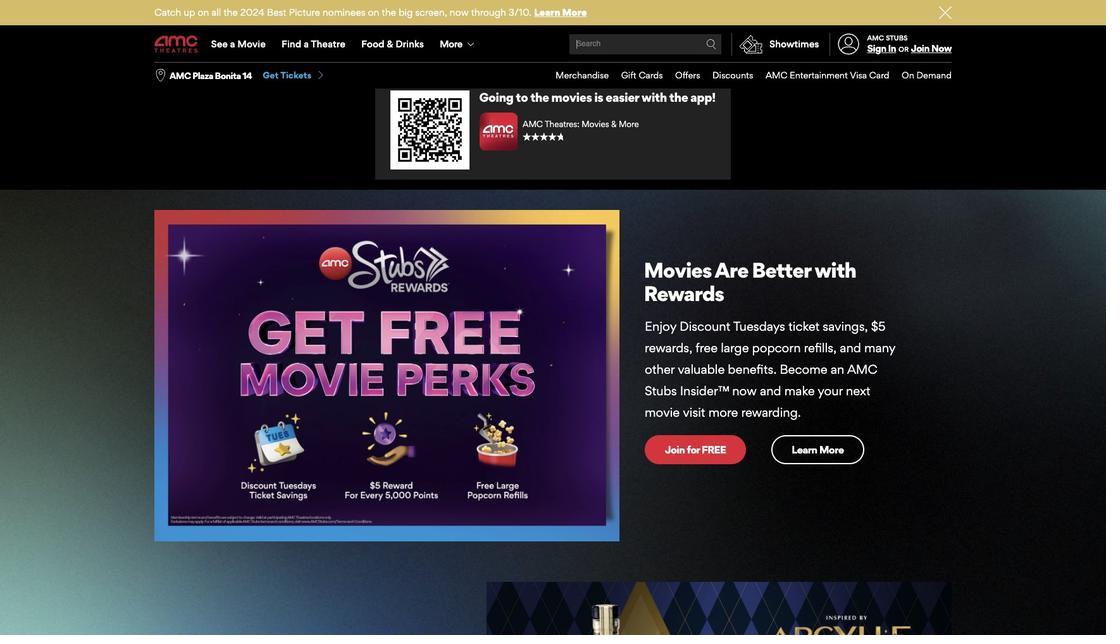 Task type: describe. For each thing, give the bounding box(es) containing it.
amc entertainment visa card link
[[753, 63, 889, 88]]

become
[[780, 362, 828, 377]]

the right to
[[530, 90, 549, 105]]

merchandise link
[[543, 63, 609, 88]]

more down the easier
[[619, 119, 639, 129]]

more button
[[432, 27, 485, 62]]

is
[[594, 90, 603, 105]]

rewarding.
[[741, 405, 801, 420]]

tuesdays
[[733, 319, 785, 334]]

in
[[888, 42, 896, 55]]

join for free link
[[645, 435, 746, 465]]

1 horizontal spatial tickets
[[550, 16, 583, 29]]

sign in button
[[867, 42, 896, 55]]

or
[[898, 45, 909, 54]]

plaza
[[192, 70, 213, 81]]

join now button
[[911, 42, 952, 55]]

gift cards
[[621, 70, 663, 80]]

discounts
[[713, 70, 753, 80]]

gift cards link
[[609, 63, 663, 88]]

0 horizontal spatial learn more link
[[534, 6, 587, 18]]

on
[[902, 70, 914, 80]]

see a movie link
[[203, 27, 274, 62]]

movies
[[551, 90, 592, 105]]

stubs inside enjoy discount tuesdays ticket savings, $5 rewards, free large popcorn refills, and many other valuable benefits. become an amc stubs insider™ now and make your next movie visit more rewarding.
[[645, 384, 677, 399]]

0 vertical spatial get
[[531, 16, 548, 29]]

food
[[361, 38, 384, 50]]

popcorn
[[752, 340, 801, 356]]

are
[[715, 257, 748, 283]]

0 horizontal spatial now
[[450, 6, 469, 18]]

3/10.
[[509, 6, 532, 18]]

learn more
[[792, 443, 844, 456]]

food & drinks
[[361, 38, 424, 50]]

card
[[869, 70, 889, 80]]

a for theatre
[[304, 38, 309, 50]]

more down 'your'
[[819, 443, 844, 456]]

amc plaza bonita 14 button
[[170, 69, 252, 82]]

going to the movies is easier with the app!
[[479, 90, 716, 105]]

through
[[471, 6, 506, 18]]

stubs refresh image
[[154, 210, 619, 542]]

amc inside enjoy discount tuesdays ticket savings, $5 rewards, free large popcorn refills, and many other valuable benefits. become an amc stubs insider™ now and make your next movie visit more rewarding.
[[847, 362, 877, 377]]

cards
[[639, 70, 663, 80]]

1 horizontal spatial learn more link
[[772, 435, 864, 465]]

theatre
[[311, 38, 345, 50]]

rewards,
[[645, 340, 692, 356]]

enjoy
[[645, 319, 677, 334]]

1 vertical spatial and
[[760, 384, 781, 399]]

amc plaza bonita 14
[[170, 70, 252, 81]]

on demand link
[[889, 63, 952, 88]]

discounts link
[[700, 63, 753, 88]]

2024
[[240, 6, 264, 18]]

make
[[784, 384, 815, 399]]

best
[[267, 6, 286, 18]]

0 vertical spatial movies
[[582, 119, 609, 129]]

discount
[[680, 319, 730, 334]]

next
[[846, 384, 871, 399]]

on demand
[[902, 70, 952, 80]]

other
[[645, 362, 675, 377]]

more inside button
[[440, 38, 462, 50]]

find a theatre
[[282, 38, 345, 50]]

offers link
[[663, 63, 700, 88]]

1 horizontal spatial &
[[611, 119, 617, 129]]

more
[[709, 405, 738, 420]]

1 vertical spatial tickets
[[280, 70, 312, 80]]

movie
[[238, 38, 266, 50]]

submit search icon image
[[706, 39, 716, 49]]

join inside amc stubs sign in or join now
[[911, 42, 929, 55]]

menu containing more
[[154, 27, 952, 62]]

easier
[[606, 90, 639, 105]]

up
[[184, 6, 195, 18]]

amc entertainment visa card
[[766, 70, 889, 80]]

view in app store image
[[480, 112, 518, 150]]

& inside food & drinks link
[[387, 38, 393, 50]]

now inside enjoy discount tuesdays ticket savings, $5 rewards, free large popcorn refills, and many other valuable benefits. become an amc stubs insider™ now and make your next movie visit more rewarding.
[[732, 384, 757, 399]]

offers
[[675, 70, 700, 80]]

many
[[864, 340, 895, 356]]

14
[[243, 70, 252, 81]]

amc for visa
[[766, 70, 787, 80]]

movie
[[645, 405, 680, 420]]

all
[[211, 6, 221, 18]]

a for movie
[[230, 38, 235, 50]]

an
[[831, 362, 844, 377]]

1 horizontal spatial get tickets link
[[511, 8, 604, 37]]

see a movie
[[211, 38, 266, 50]]

now
[[931, 42, 952, 55]]



Task type: locate. For each thing, give the bounding box(es) containing it.
0 horizontal spatial tickets
[[280, 70, 312, 80]]

to
[[516, 90, 528, 105]]

0 horizontal spatial get tickets
[[263, 70, 312, 80]]

demand
[[917, 70, 952, 80]]

free
[[696, 340, 718, 356]]

a right find
[[304, 38, 309, 50]]

for
[[687, 443, 700, 456]]

0 horizontal spatial movies
[[582, 119, 609, 129]]

learn more link
[[534, 6, 587, 18], [772, 435, 864, 465]]

1 horizontal spatial with
[[815, 257, 856, 283]]

learn down rewarding.
[[792, 443, 817, 456]]

picture
[[289, 6, 320, 18]]

1 horizontal spatial stubs
[[886, 33, 908, 42]]

0 vertical spatial learn
[[534, 6, 560, 18]]

tickets right 3/10.
[[550, 16, 583, 29]]

a
[[230, 38, 235, 50], [304, 38, 309, 50]]

movies are better with rewards
[[644, 257, 856, 306]]

1 horizontal spatial get tickets
[[531, 16, 583, 29]]

valuable
[[678, 362, 725, 377]]

theatres:
[[545, 119, 579, 129]]

join for free
[[665, 443, 726, 456]]

screen,
[[415, 6, 447, 18]]

0 vertical spatial get tickets
[[531, 16, 583, 29]]

1 vertical spatial get
[[263, 70, 279, 80]]

0 vertical spatial get tickets link
[[511, 8, 604, 37]]

nominees
[[323, 6, 365, 18]]

showtimes
[[769, 38, 819, 50]]

stubs down other in the bottom of the page
[[645, 384, 677, 399]]

menu containing merchandise
[[543, 63, 952, 88]]

better
[[752, 257, 811, 283]]

1 a from the left
[[230, 38, 235, 50]]

get tickets down find
[[263, 70, 312, 80]]

movies left are
[[644, 257, 712, 283]]

going
[[479, 90, 513, 105]]

close this dialog image
[[1084, 611, 1097, 623]]

benefits.
[[728, 362, 777, 377]]

stubs up in
[[886, 33, 908, 42]]

showtimes image
[[732, 33, 769, 56]]

visa
[[850, 70, 867, 80]]

drinks
[[396, 38, 424, 50]]

tickets down find
[[280, 70, 312, 80]]

on right nominees
[[368, 6, 379, 18]]

get tickets link up merchandise link on the top
[[511, 8, 604, 37]]

get tickets up merchandise link on the top
[[531, 16, 583, 29]]

0 horizontal spatial join
[[665, 443, 685, 456]]

get right through
[[531, 16, 548, 29]]

catch up on all the 2024 best picture nominees on the big screen, now through 3/10. learn more
[[154, 6, 587, 18]]

0 horizontal spatial on
[[198, 6, 209, 18]]

1 vertical spatial get tickets
[[263, 70, 312, 80]]

amc up the next in the bottom right of the page
[[847, 362, 877, 377]]

the left big
[[382, 6, 396, 18]]

get
[[531, 16, 548, 29], [263, 70, 279, 80]]

menu down showtimes "image"
[[543, 63, 952, 88]]

0 horizontal spatial &
[[387, 38, 393, 50]]

0 vertical spatial menu
[[154, 27, 952, 62]]

merchandise
[[556, 70, 609, 80]]

learn
[[534, 6, 560, 18], [792, 443, 817, 456]]

showtimes link
[[732, 33, 819, 56]]

amc theatres: movies & more
[[523, 119, 639, 129]]

1 vertical spatial with
[[815, 257, 856, 283]]

a right see
[[230, 38, 235, 50]]

amc for movies
[[523, 119, 543, 129]]

app!
[[690, 90, 716, 105]]

learn right 3/10.
[[534, 6, 560, 18]]

1 vertical spatial get tickets link
[[263, 70, 325, 81]]

and down savings,
[[840, 340, 861, 356]]

1 horizontal spatial now
[[732, 384, 757, 399]]

menu up merchandise link on the top
[[154, 27, 952, 62]]

0 horizontal spatial get
[[263, 70, 279, 80]]

1 horizontal spatial and
[[840, 340, 861, 356]]

catch
[[154, 6, 181, 18]]

stubs inside amc stubs sign in or join now
[[886, 33, 908, 42]]

dialog
[[0, 0, 1106, 635]]

learn more link right 3/10.
[[534, 6, 587, 18]]

the right all
[[223, 6, 238, 18]]

on left all
[[198, 6, 209, 18]]

1 vertical spatial learn more link
[[772, 435, 864, 465]]

& right food
[[387, 38, 393, 50]]

amc for sign
[[867, 33, 884, 42]]

argylle drink image
[[487, 582, 952, 635]]

0 vertical spatial and
[[840, 340, 861, 356]]

join left for
[[665, 443, 685, 456]]

amc down to
[[523, 119, 543, 129]]

large
[[721, 340, 749, 356]]

free
[[702, 443, 726, 456]]

1 horizontal spatial movies
[[644, 257, 712, 283]]

amc for bonita
[[170, 70, 191, 81]]

1 horizontal spatial learn
[[792, 443, 817, 456]]

movies inside the movies are better with rewards
[[644, 257, 712, 283]]

the
[[223, 6, 238, 18], [382, 6, 396, 18], [530, 90, 549, 105], [669, 90, 688, 105]]

with down cards
[[641, 90, 667, 105]]

learn more link down rewarding.
[[772, 435, 864, 465]]

find
[[282, 38, 301, 50]]

1 vertical spatial movies
[[644, 257, 712, 283]]

now down 'benefits.'
[[732, 384, 757, 399]]

$5
[[871, 319, 886, 334]]

find a theatre link
[[274, 27, 353, 62]]

amc logo image
[[154, 36, 199, 53], [154, 36, 199, 53]]

amc down showtimes link
[[766, 70, 787, 80]]

1 vertical spatial menu
[[543, 63, 952, 88]]

your
[[818, 384, 843, 399]]

amc stubs sign in or join now
[[867, 33, 952, 55]]

get tickets link
[[511, 8, 604, 37], [263, 70, 325, 81]]

with right better
[[815, 257, 856, 283]]

0 horizontal spatial a
[[230, 38, 235, 50]]

and
[[840, 340, 861, 356], [760, 384, 781, 399]]

search the AMC website text field
[[575, 40, 706, 49]]

0 horizontal spatial get tickets link
[[263, 70, 325, 81]]

the down offers link on the right
[[669, 90, 688, 105]]

rewards
[[644, 281, 724, 306]]

amc up sign
[[867, 33, 884, 42]]

★★★★★
[[523, 130, 565, 143], [523, 130, 565, 143]]

more down screen,
[[440, 38, 462, 50]]

bonita
[[215, 70, 241, 81]]

insider™
[[680, 384, 729, 399]]

1 vertical spatial stubs
[[645, 384, 677, 399]]

2 a from the left
[[304, 38, 309, 50]]

join
[[911, 42, 929, 55], [665, 443, 685, 456]]

1 vertical spatial learn
[[792, 443, 817, 456]]

stubs
[[886, 33, 908, 42], [645, 384, 677, 399]]

amc inside amc stubs sign in or join now
[[867, 33, 884, 42]]

1 horizontal spatial join
[[911, 42, 929, 55]]

food & drinks link
[[353, 27, 432, 62]]

with inside the movies are better with rewards
[[815, 257, 856, 283]]

ticket
[[788, 319, 820, 334]]

1 vertical spatial join
[[665, 443, 685, 456]]

more right 3/10.
[[562, 6, 587, 18]]

a inside "link"
[[304, 38, 309, 50]]

big
[[399, 6, 413, 18]]

1 on from the left
[[198, 6, 209, 18]]

get tickets link down find
[[263, 70, 325, 81]]

menu
[[154, 27, 952, 62], [543, 63, 952, 88]]

amc
[[867, 33, 884, 42], [766, 70, 787, 80], [170, 70, 191, 81], [523, 119, 543, 129], [847, 362, 877, 377]]

with
[[641, 90, 667, 105], [815, 257, 856, 283]]

get tickets
[[531, 16, 583, 29], [263, 70, 312, 80]]

0 horizontal spatial stubs
[[645, 384, 677, 399]]

0 vertical spatial learn more link
[[534, 6, 587, 18]]

now right screen,
[[450, 6, 469, 18]]

savings,
[[823, 319, 868, 334]]

now
[[450, 6, 469, 18], [732, 384, 757, 399]]

get right '14'
[[263, 70, 279, 80]]

sign
[[867, 42, 886, 55]]

amc left "plaza"
[[170, 70, 191, 81]]

2 on from the left
[[368, 6, 379, 18]]

0 vertical spatial stubs
[[886, 33, 908, 42]]

0 vertical spatial with
[[641, 90, 667, 105]]

see
[[211, 38, 228, 50]]

visit
[[683, 405, 705, 420]]

gift
[[621, 70, 636, 80]]

user profile image
[[831, 34, 866, 55]]

sign in or join amc stubs element
[[829, 27, 952, 62]]

0 vertical spatial now
[[450, 6, 469, 18]]

refills,
[[804, 340, 837, 356]]

1 horizontal spatial on
[[368, 6, 379, 18]]

1 horizontal spatial get
[[531, 16, 548, 29]]

0 vertical spatial &
[[387, 38, 393, 50]]

join right or
[[911, 42, 929, 55]]

movies down going to the movies is easier with the app!
[[582, 119, 609, 129]]

1 vertical spatial &
[[611, 119, 617, 129]]

entertainment
[[790, 70, 848, 80]]

& down the easier
[[611, 119, 617, 129]]

scan to download image
[[390, 90, 470, 169]]

amc inside button
[[170, 70, 191, 81]]

1 horizontal spatial a
[[304, 38, 309, 50]]

enjoy discount tuesdays ticket savings, $5 rewards, free large popcorn refills, and many other valuable benefits. become an amc stubs insider™ now and make your next movie visit more rewarding.
[[645, 319, 895, 420]]

0 vertical spatial tickets
[[550, 16, 583, 29]]

0 vertical spatial join
[[911, 42, 929, 55]]

and up rewarding.
[[760, 384, 781, 399]]

0 horizontal spatial with
[[641, 90, 667, 105]]

0 horizontal spatial learn
[[534, 6, 560, 18]]

0 horizontal spatial and
[[760, 384, 781, 399]]

1 vertical spatial now
[[732, 384, 757, 399]]



Task type: vqa. For each thing, say whether or not it's contained in the screenshot.
Sign
yes



